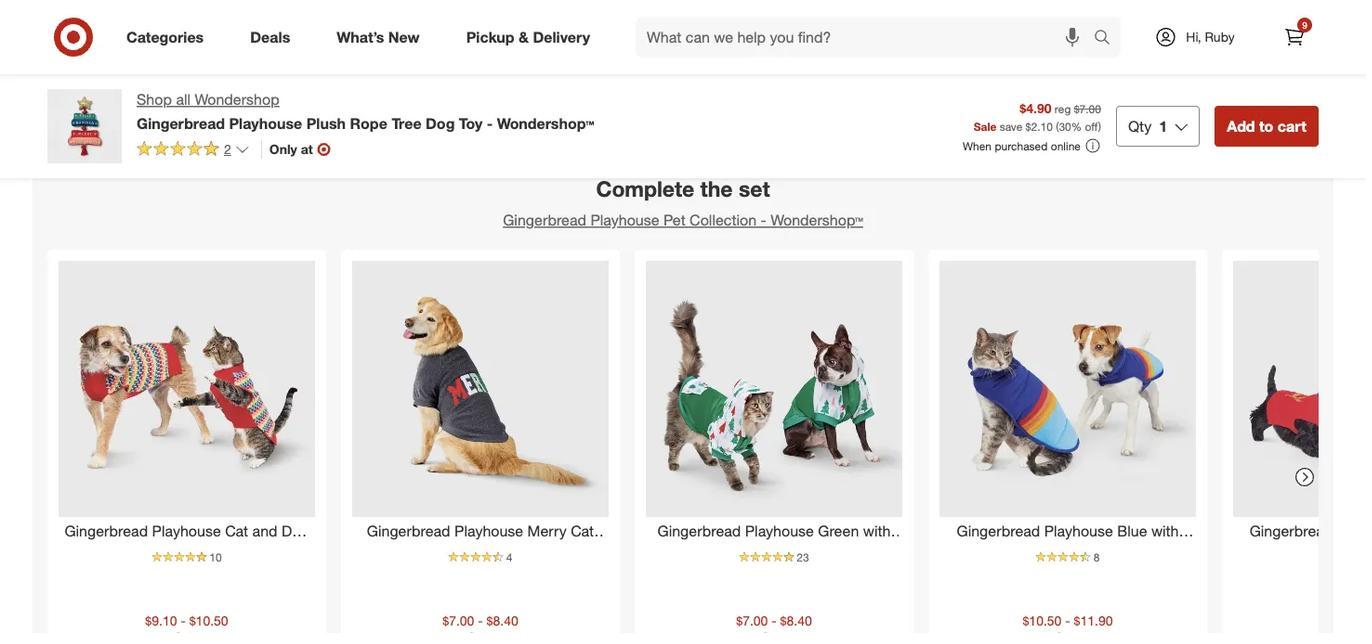 Task type: locate. For each thing, give the bounding box(es) containing it.
playhouse up 10
[[152, 523, 221, 541]]

2 vertical spatial gingerbread
[[64, 523, 148, 541]]

0 vertical spatial cart
[[822, 35, 851, 53]]

0 vertical spatial 4
[[791, 35, 800, 53]]

1 horizontal spatial all
[[771, 35, 787, 53]]

0 horizontal spatial $10.50
[[189, 613, 228, 630]]

2 $7.00 - $8.40 from the left
[[736, 613, 812, 630]]

1 vertical spatial gingerbread
[[503, 211, 587, 230]]

2 vertical spatial playhouse
[[152, 523, 221, 541]]

complete the set
[[596, 176, 770, 202]]

dog left toy
[[426, 114, 455, 132]]

add to cart button
[[1215, 106, 1319, 147]]

2 $10.50 from the left
[[1023, 613, 1062, 630]]

1 vertical spatial 4
[[506, 551, 512, 565]]

$7.00 - $8.40
[[443, 613, 518, 630], [736, 613, 812, 630]]

gingerbread inside shop all wondershop gingerbread playhouse plush rope tree dog toy - wondershop™
[[137, 114, 225, 132]]

purchased
[[995, 139, 1048, 153]]

new
[[388, 28, 420, 46]]

$10.50 right $9.10
[[189, 613, 228, 630]]

$10.50
[[189, 613, 228, 630], [1023, 613, 1062, 630]]

playhouse for gingerbread playhouse pet collection - wondershop™
[[591, 211, 660, 230]]

gingerbread inside gingerbread playhouse cat and dog sweater - wondershop™
[[64, 523, 148, 541]]

0 vertical spatial wondershop™
[[497, 114, 594, 132]]

1 vertical spatial all
[[176, 91, 191, 109]]

4 inside button
[[791, 35, 800, 53]]

add inside button
[[739, 35, 767, 53]]

add right items)
[[739, 35, 767, 53]]

2 $8.40 from the left
[[780, 613, 812, 630]]

$7.00
[[1074, 102, 1101, 116], [443, 613, 474, 630], [736, 613, 768, 630], [1324, 613, 1356, 630]]

at
[[301, 141, 313, 157]]

$7.00 - $8.40 for 23
[[736, 613, 812, 630]]

2.10
[[1031, 119, 1053, 133]]

1 horizontal spatial dog
[[426, 114, 455, 132]]

1 $7.00 - $8.40 from the left
[[443, 613, 518, 630]]

gingerbread playhouse cat and dog sweater - wondershop™
[[64, 523, 309, 562]]

$4.90
[[1020, 100, 1052, 116]]

pickup & delivery link
[[450, 17, 614, 58]]

1 horizontal spatial 4
[[791, 35, 800, 53]]

playhouse down complete
[[591, 211, 660, 230]]

wondershop™
[[497, 114, 594, 132], [771, 211, 863, 230], [175, 544, 267, 562]]

gingerbread playhouse cat and dog sweater - wondershop™ image
[[59, 261, 315, 518]]

1 horizontal spatial cart
[[1278, 117, 1307, 135]]

playhouse inside shop all wondershop gingerbread playhouse plush rope tree dog toy - wondershop™
[[229, 114, 302, 132]]

- inside shop all wondershop gingerbread playhouse plush rope tree dog toy - wondershop™
[[487, 114, 493, 132]]

1 vertical spatial playhouse
[[591, 211, 660, 230]]

dog right and
[[282, 523, 309, 541]]

gingerbread for gingerbread playhouse cat and dog sweater - wondershop™
[[64, 523, 148, 541]]

only at
[[269, 141, 313, 157]]

0 vertical spatial to
[[804, 35, 818, 53]]

cat
[[225, 523, 248, 541]]

what's
[[337, 28, 384, 46]]

hi, ruby
[[1186, 29, 1235, 45]]

rope
[[350, 114, 388, 132]]

0 vertical spatial dog
[[426, 114, 455, 132]]

$8.40
[[487, 613, 518, 630], [780, 613, 812, 630]]

add right 1
[[1227, 117, 1255, 135]]

1 horizontal spatial wondershop™
[[497, 114, 594, 132]]

$4.90 reg $7.00 sale save $ 2.10 ( 30 % off )
[[974, 100, 1101, 133]]

deals link
[[234, 17, 313, 58]]

cart
[[822, 35, 851, 53], [1278, 117, 1307, 135]]

(4
[[637, 33, 651, 55]]

to inside button
[[804, 35, 818, 53]]

1 horizontal spatial to
[[1259, 117, 1274, 135]]

reg
[[1055, 102, 1071, 116]]

1 $8.40 from the left
[[487, 613, 518, 630]]

0 horizontal spatial cart
[[822, 35, 851, 53]]

all
[[771, 35, 787, 53], [176, 91, 191, 109]]

0 horizontal spatial playhouse
[[152, 523, 221, 541]]

2 vertical spatial wondershop™
[[175, 544, 267, 562]]

4
[[791, 35, 800, 53], [506, 551, 512, 565]]

add for add to cart
[[1227, 117, 1255, 135]]

-
[[487, 114, 493, 132], [761, 211, 767, 230], [165, 544, 171, 562], [181, 613, 186, 630], [478, 613, 483, 630], [772, 613, 777, 630], [1065, 613, 1071, 630], [1359, 613, 1364, 630]]

dog inside gingerbread playhouse cat and dog sweater - wondershop™
[[282, 523, 309, 541]]

0 horizontal spatial to
[[804, 35, 818, 53]]

0 horizontal spatial all
[[176, 91, 191, 109]]

0 horizontal spatial add
[[739, 35, 767, 53]]

all inside button
[[771, 35, 787, 53]]

pickup & delivery
[[466, 28, 590, 46]]

pet
[[664, 211, 686, 230]]

to inside button
[[1259, 117, 1274, 135]]

collection
[[690, 211, 757, 230]]

cart inside button
[[1278, 117, 1307, 135]]

0 vertical spatial all
[[771, 35, 787, 53]]

0 horizontal spatial $8.40
[[487, 613, 518, 630]]

2 link
[[137, 140, 250, 162]]

toy
[[459, 114, 483, 132]]

add
[[739, 35, 767, 53], [1227, 117, 1255, 135]]

0 horizontal spatial wondershop™
[[175, 544, 267, 562]]

0 horizontal spatial $7.00 - $8.40
[[443, 613, 518, 630]]

2
[[224, 141, 231, 157]]

dog
[[426, 114, 455, 132], [282, 523, 309, 541]]

0 vertical spatial gingerbread
[[137, 114, 225, 132]]

0 vertical spatial playhouse
[[229, 114, 302, 132]]

0 vertical spatial add
[[739, 35, 767, 53]]

1 horizontal spatial $8.40
[[780, 613, 812, 630]]

hi,
[[1186, 29, 1202, 45]]

1
[[1159, 117, 1168, 135]]

$11.90
[[1074, 613, 1113, 630]]

search
[[1086, 30, 1130, 48]]

gingerbread
[[137, 114, 225, 132], [503, 211, 587, 230], [64, 523, 148, 541]]

to
[[804, 35, 818, 53], [1259, 117, 1274, 135]]

playhouse inside gingerbread playhouse cat and dog sweater - wondershop™
[[152, 523, 221, 541]]

1 horizontal spatial $7.00 - $8.40
[[736, 613, 812, 630]]

gingerbread playhouse pet collection - wondershop™
[[503, 211, 863, 230]]

1 vertical spatial cart
[[1278, 117, 1307, 135]]

2 horizontal spatial playhouse
[[591, 211, 660, 230]]

$8.40 for 4
[[487, 613, 518, 630]]

1 horizontal spatial $10.50
[[1023, 613, 1062, 630]]

1 horizontal spatial playhouse
[[229, 114, 302, 132]]

2 horizontal spatial wondershop™
[[771, 211, 863, 230]]

1 vertical spatial add
[[1227, 117, 1255, 135]]

playhouse up only
[[229, 114, 302, 132]]

0 horizontal spatial dog
[[282, 523, 309, 541]]

qty
[[1128, 117, 1152, 135]]

$10.50 left $11.90
[[1023, 613, 1062, 630]]

subtotal: $21.00 (4 items)
[[503, 33, 704, 55]]

gingerbread playhouse red gold sequin reindeer cat and dog sweater - wondershop™ image
[[1233, 261, 1366, 518]]

add inside button
[[1227, 117, 1255, 135]]

1 vertical spatial to
[[1259, 117, 1274, 135]]

1 $10.50 from the left
[[189, 613, 228, 630]]

1 horizontal spatial add
[[1227, 117, 1255, 135]]

playhouse
[[229, 114, 302, 132], [591, 211, 660, 230], [152, 523, 221, 541]]

when purchased online
[[963, 139, 1081, 153]]

all inside shop all wondershop gingerbread playhouse plush rope tree dog toy - wondershop™
[[176, 91, 191, 109]]

tree
[[392, 114, 422, 132]]

1 vertical spatial dog
[[282, 523, 309, 541]]



Task type: describe. For each thing, give the bounding box(es) containing it.
add all 4 to cart
[[739, 35, 851, 53]]

add for add all 4 to cart
[[739, 35, 767, 53]]

gingerbread playhouse pet collection - wondershop™ link
[[503, 211, 863, 230]]

categories link
[[111, 17, 227, 58]]

categories
[[126, 28, 204, 46]]

gingerbread playhouse blue with stripes cat and dog fleece vest - wondershop™ image
[[940, 261, 1196, 518]]

shop all wondershop gingerbread playhouse plush rope tree dog toy - wondershop™
[[137, 91, 594, 132]]

delivery
[[533, 28, 590, 46]]

30
[[1059, 119, 1072, 133]]

items)
[[656, 33, 704, 55]]

search button
[[1086, 17, 1130, 61]]

$
[[1026, 119, 1031, 133]]

1 vertical spatial wondershop™
[[771, 211, 863, 230]]

10
[[209, 551, 222, 565]]

subtotal:
[[503, 33, 574, 55]]

&
[[519, 28, 529, 46]]

when
[[963, 139, 992, 153]]

wondershop™ inside shop all wondershop gingerbread playhouse plush rope tree dog toy - wondershop™
[[497, 114, 594, 132]]

gingerbread for gingerbread playhouse pet collection - wondershop™
[[503, 211, 587, 230]]

off
[[1085, 119, 1098, 133]]

and
[[252, 523, 278, 541]]

pickup
[[466, 28, 515, 46]]

8
[[1094, 551, 1100, 565]]

add to cart
[[1227, 117, 1307, 135]]

save
[[1000, 119, 1023, 133]]

add all 4 to cart button
[[727, 23, 863, 64]]

9 link
[[1274, 17, 1315, 58]]

(
[[1056, 119, 1059, 133]]

deals
[[250, 28, 290, 46]]

9
[[1302, 19, 1308, 31]]

only
[[269, 141, 297, 157]]

0 horizontal spatial 4
[[506, 551, 512, 565]]

$7.00 - $8.40 for 4
[[443, 613, 518, 630]]

sale
[[974, 119, 997, 133]]

23
[[797, 551, 809, 565]]

the
[[700, 176, 733, 202]]

gingerbread playhouse green with trees cat and dog hoodie - wondershop™ image
[[646, 261, 903, 518]]

$7.00 for gingerbread playhouse green with trees cat and dog hoodie - wondershop™ image
[[736, 613, 768, 630]]

complete
[[596, 176, 695, 202]]

qty 1
[[1128, 117, 1168, 135]]

- inside gingerbread playhouse cat and dog sweater - wondershop™
[[165, 544, 171, 562]]

image of gingerbread playhouse plush rope tree dog toy - wondershop™ image
[[47, 89, 122, 164]]

gingerbread playhouse merry cat and dog sweatshirt - gray - wondershop™ image
[[352, 261, 609, 518]]

all for add
[[771, 35, 787, 53]]

sweater
[[106, 544, 161, 562]]

$9.10
[[145, 613, 177, 630]]

all for shop
[[176, 91, 191, 109]]

$7.00 for gingerbread playhouse merry cat and dog sweatshirt - gray - wondershop™ image
[[443, 613, 474, 630]]

plush
[[306, 114, 346, 132]]

online
[[1051, 139, 1081, 153]]

$9.10 - $10.50
[[145, 613, 228, 630]]

wondershop™ inside gingerbread playhouse cat and dog sweater - wondershop™
[[175, 544, 267, 562]]

what's new
[[337, 28, 420, 46]]

$10.50 - $11.90
[[1023, 613, 1113, 630]]

playhouse for gingerbread playhouse cat and dog sweater - wondershop™
[[152, 523, 221, 541]]

cart inside button
[[822, 35, 851, 53]]

$7.00 - 
[[1324, 613, 1366, 630]]

what's new link
[[321, 17, 443, 58]]

set
[[739, 176, 770, 202]]

$7.00 inside $4.90 reg $7.00 sale save $ 2.10 ( 30 % off )
[[1074, 102, 1101, 116]]

%
[[1072, 119, 1082, 133]]

shop
[[137, 91, 172, 109]]

wondershop
[[195, 91, 279, 109]]

$7.00 for the gingerbread playhouse red gold sequin reindeer cat and dog sweater - wondershop™ image at the right of the page
[[1324, 613, 1356, 630]]

ruby
[[1205, 29, 1235, 45]]

dog inside shop all wondershop gingerbread playhouse plush rope tree dog toy - wondershop™
[[426, 114, 455, 132]]

)
[[1098, 119, 1101, 133]]

What can we help you find? suggestions appear below search field
[[636, 17, 1099, 58]]

$21.00
[[579, 33, 632, 55]]

$8.40 for 23
[[780, 613, 812, 630]]



Task type: vqa. For each thing, say whether or not it's contained in the screenshot.
DEALS
yes



